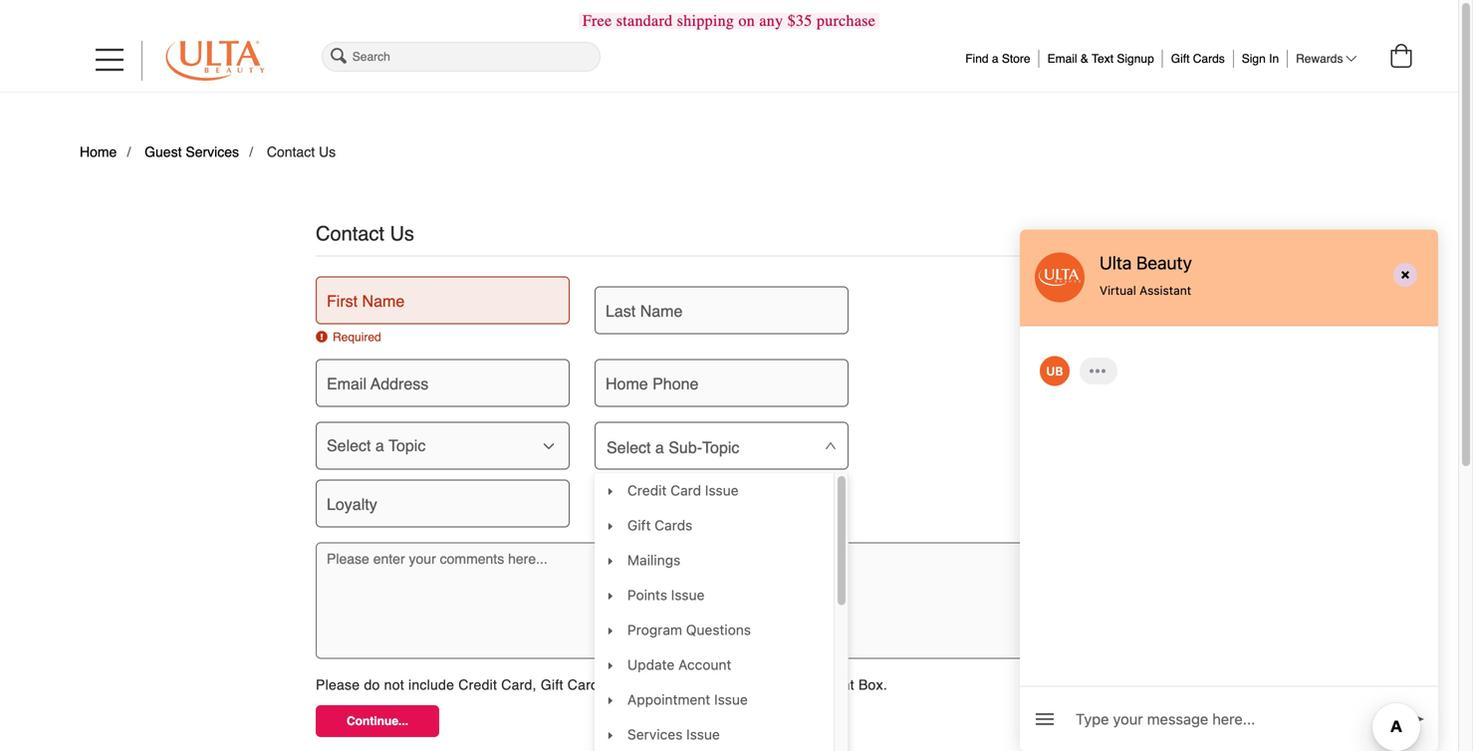 Task type: locate. For each thing, give the bounding box(es) containing it.
last
[[606, 302, 636, 320]]

issue down appointment issue tree item
[[687, 726, 720, 743]]

points
[[628, 587, 668, 603]]

3 icon: caret-down element from the top
[[606, 556, 616, 566]]

on
[[739, 11, 755, 30]]

not
[[384, 677, 404, 693]]

1 horizontal spatial credit
[[628, 482, 667, 499]]

the
[[768, 677, 788, 693]]

1 horizontal spatial us
[[390, 222, 414, 245]]

menu
[[1033, 707, 1057, 731]]

card
[[671, 482, 702, 499], [568, 677, 599, 693], [655, 677, 686, 693]]

cards left sign
[[1194, 52, 1225, 66]]

4 icon: caret-down image from the top
[[606, 591, 616, 601]]

credit inside tree item
[[628, 482, 667, 499]]

services down appointment
[[628, 726, 683, 743]]

name for last name
[[640, 302, 683, 320]]

email
[[1048, 52, 1078, 66], [327, 375, 367, 393]]

please
[[316, 677, 360, 693]]

ulta beauty virtual assistant
[[1100, 252, 1193, 297]]

1 vertical spatial cards
[[655, 517, 693, 534]]

contact right guest services
[[267, 144, 315, 160]]

0 vertical spatial contact us
[[267, 144, 336, 160]]

contact us
[[267, 144, 336, 160], [316, 222, 414, 245]]

home for home phone
[[606, 375, 648, 393]]

name
[[362, 292, 405, 310], [640, 302, 683, 320]]

1 horizontal spatial gift
[[628, 517, 651, 534]]

2 icon: caret-down image from the top
[[606, 521, 616, 531]]

0 horizontal spatial cards
[[655, 517, 693, 534]]

1 horizontal spatial email
[[1048, 52, 1078, 66]]

icon: caret-down image inside credit card issue tree item
[[606, 487, 616, 497]]

0 vertical spatial cards
[[1194, 52, 1225, 66]]

Search search field
[[322, 42, 601, 72]]

account
[[679, 657, 732, 673]]

icon: caret-down element
[[606, 487, 616, 497], [606, 521, 616, 531], [606, 556, 616, 566], [606, 591, 616, 601], [606, 626, 616, 636], [606, 661, 616, 671], [606, 696, 616, 706], [606, 731, 616, 741]]

8 icon: caret-down image from the top
[[606, 731, 616, 741]]

7 icon: caret-down image from the top
[[606, 696, 616, 706]]

0 horizontal spatial email
[[327, 375, 367, 393]]

cards
[[1194, 52, 1225, 66], [655, 517, 693, 534]]

icon: caret-down element for mailings
[[606, 556, 616, 566]]

menu button
[[1025, 699, 1065, 739]]

points issue
[[628, 587, 705, 603]]

in
[[1270, 52, 1280, 66]]

mailings
[[628, 552, 681, 569]]

issue inside tree item
[[687, 726, 720, 743]]

cards down credit card issue
[[655, 517, 693, 534]]

loyalty
[[327, 495, 377, 514]]

icon: caret-down element for appointment issue
[[606, 696, 616, 706]]

gift right the card, at the left bottom
[[541, 677, 564, 693]]

name right first
[[362, 292, 405, 310]]

program
[[628, 622, 683, 638]]

0 horizontal spatial credit
[[459, 677, 497, 693]]

issue for services issue
[[687, 726, 720, 743]]

$35
[[788, 11, 813, 30]]

issue up program questions
[[671, 587, 705, 603]]

mailings tree item
[[599, 547, 830, 574]]

Email Address email field
[[327, 364, 557, 392]]

1 vertical spatial gift
[[628, 517, 651, 534]]

icon: caret-down image for gift cards
[[606, 521, 616, 531]]

close icon button
[[1388, 262, 1424, 293]]

0 horizontal spatial home
[[80, 144, 117, 160]]

icon: caret-down image inside gift cards tree item
[[606, 521, 616, 531]]

tree
[[595, 477, 834, 751]]

&
[[1081, 52, 1089, 66]]

send
[[1402, 707, 1426, 731]]

icon: caret-down element inside appointment issue tree item
[[606, 696, 616, 706]]

icon: caret-down image inside the "program questions" tree item
[[606, 626, 616, 636]]

any
[[760, 11, 784, 30]]

1 vertical spatial us
[[390, 222, 414, 245]]

issue for appointment issue
[[715, 692, 748, 708]]

gift cards up mailings
[[628, 517, 693, 534]]

issue up gift cards tree item on the bottom of page
[[705, 482, 739, 499]]

home left guest
[[80, 144, 117, 160]]

0 vertical spatial home
[[80, 144, 117, 160]]

a
[[992, 52, 999, 66], [656, 438, 665, 457]]

home link
[[80, 144, 117, 160]]

sign in link
[[1242, 47, 1280, 66]]

icon: caret-down element for points issue
[[606, 591, 616, 601]]

gift cards link
[[1172, 47, 1225, 66]]

home left the phone
[[606, 375, 648, 393]]

virtual
[[1100, 284, 1137, 297]]

1 vertical spatial services
[[628, 726, 683, 743]]

services
[[186, 144, 239, 160], [628, 726, 683, 743]]

include
[[409, 677, 455, 693]]

icon: caret-down image inside services issue tree item
[[606, 731, 616, 741]]

issue
[[705, 482, 739, 499], [671, 587, 705, 603], [715, 692, 748, 708], [687, 726, 720, 743]]

a inside field
[[656, 438, 665, 457]]

exclamation circle image
[[316, 331, 328, 343]]

0 vertical spatial gift
[[1172, 52, 1190, 66]]

contact up first
[[316, 222, 385, 245]]

2 icon: caret-down element from the top
[[606, 521, 616, 531]]

8 icon: caret-down element from the top
[[606, 731, 616, 741]]

box.
[[859, 677, 888, 693]]

icon: caret-down element inside the "program questions" tree item
[[606, 626, 616, 636]]

7 icon: caret-down element from the top
[[606, 696, 616, 706]]

text
[[1092, 52, 1114, 66]]

1 vertical spatial home
[[606, 375, 648, 393]]

1 vertical spatial email
[[327, 375, 367, 393]]

5 icon: caret-down element from the top
[[606, 626, 616, 636]]

comment
[[793, 677, 855, 693]]

icon: caret-down element inside credit card issue tree item
[[606, 487, 616, 497]]

numbers
[[690, 677, 749, 693]]

contact
[[267, 144, 315, 160], [316, 222, 385, 245]]

update
[[628, 657, 675, 673]]

icon: caret-down image for update account
[[606, 661, 616, 671]]

icon: caret-down element inside mailings tree item
[[606, 556, 616, 566]]

icon: caret-down element inside points issue tree item
[[606, 591, 616, 601]]

1 vertical spatial a
[[656, 438, 665, 457]]

credit down select
[[628, 482, 667, 499]]

0 horizontal spatial name
[[362, 292, 405, 310]]

5 icon: caret-down image from the top
[[606, 626, 616, 636]]

0 vertical spatial credit
[[628, 482, 667, 499]]

icon: caret-down image inside update account tree item
[[606, 661, 616, 671]]

icon: caret-down element for credit card issue
[[606, 487, 616, 497]]

1 horizontal spatial a
[[992, 52, 999, 66]]

Last Name text field
[[606, 291, 836, 319]]

issue for points issue
[[671, 587, 705, 603]]

Loyalty text field
[[327, 485, 557, 513]]

icon: caret-down element inside update account tree item
[[606, 661, 616, 671]]

credit
[[628, 482, 667, 499], [459, 677, 497, 693]]

gift
[[1172, 52, 1190, 66], [628, 517, 651, 534], [541, 677, 564, 693]]

cart - 0 items - shows more content image
[[1392, 44, 1413, 68]]

0 horizontal spatial gift cards
[[628, 517, 693, 534]]

0 horizontal spatial a
[[656, 438, 665, 457]]

gift cards
[[1172, 52, 1225, 66], [628, 517, 693, 534]]

card down update account
[[655, 677, 686, 693]]

first
[[327, 292, 358, 310]]

4 icon: caret-down element from the top
[[606, 591, 616, 601]]

program questions
[[628, 622, 751, 638]]

sign
[[1242, 52, 1266, 66]]

icon: caret-down image inside mailings tree item
[[606, 556, 616, 566]]

6 icon: caret-down element from the top
[[606, 661, 616, 671]]

1 icon: caret-down image from the top
[[606, 487, 616, 497]]

1 vertical spatial contact us
[[316, 222, 414, 245]]

home
[[80, 144, 117, 160], [606, 375, 648, 393]]

select
[[607, 438, 651, 457]]

0 vertical spatial us
[[319, 144, 336, 160]]

6 icon: caret-down image from the top
[[606, 661, 616, 671]]

3 icon: caret-down image from the top
[[606, 556, 616, 566]]

update account tree item
[[599, 652, 830, 679]]

gift right signup
[[1172, 52, 1190, 66]]

1 horizontal spatial gift cards
[[1172, 52, 1225, 66]]

gift up mailings
[[628, 517, 651, 534]]

1 vertical spatial gift cards
[[628, 517, 693, 534]]

chat region
[[1020, 230, 1439, 751]]

email left &
[[1048, 52, 1078, 66]]

continue... button
[[316, 706, 439, 737]]

chevron down image
[[1347, 52, 1357, 64]]

email down required
[[327, 375, 367, 393]]

0 vertical spatial email
[[1048, 52, 1078, 66]]

1 horizontal spatial home
[[606, 375, 648, 393]]

rewards
[[1297, 52, 1344, 66]]

guest services link
[[145, 144, 239, 160]]

icon: caret-down element inside services issue tree item
[[606, 731, 616, 741]]

0 vertical spatial contact
[[267, 144, 315, 160]]

purchase
[[817, 11, 876, 30]]

icon: caret-down element for gift cards
[[606, 521, 616, 531]]

icon: caret-down image inside appointment issue tree item
[[606, 696, 616, 706]]

0 vertical spatial gift cards
[[1172, 52, 1225, 66]]

icon: down image
[[825, 440, 837, 452]]

chat window close image
[[1394, 263, 1418, 287]]

select a sub-topic
[[607, 438, 740, 457]]

credit card issue tree item
[[599, 477, 830, 504]]

free standard shipping on any $35 purchase
[[583, 11, 876, 30]]

points issue tree item
[[599, 582, 830, 609]]

email address
[[327, 375, 429, 393]]

icon: caret-down image inside points issue tree item
[[606, 591, 616, 601]]

sub-
[[669, 438, 703, 457]]

a right 'find'
[[992, 52, 999, 66]]

a inside "link"
[[992, 52, 999, 66]]

2 vertical spatial gift
[[541, 677, 564, 693]]

update account
[[628, 657, 732, 673]]

find a store
[[966, 52, 1031, 66]]

services right guest
[[186, 144, 239, 160]]

1 horizontal spatial services
[[628, 726, 683, 743]]

1 icon: caret-down element from the top
[[606, 487, 616, 497]]

ulta beauty logo image
[[165, 41, 265, 81], [166, 41, 265, 81]]

name right last
[[640, 302, 683, 320]]

credit left the card, at the left bottom
[[459, 677, 497, 693]]

icon: caret-down image for program questions
[[606, 626, 616, 636]]

or
[[603, 677, 616, 693]]

icon: caret-down element inside gift cards tree item
[[606, 521, 616, 531]]

free
[[583, 11, 612, 30]]

1 horizontal spatial contact
[[316, 222, 385, 245]]

gift cards left sign
[[1172, 52, 1225, 66]]

0 horizontal spatial us
[[319, 144, 336, 160]]

None search field
[[319, 39, 604, 75]]

home phone
[[606, 375, 699, 393]]

1 horizontal spatial name
[[640, 302, 683, 320]]

0 vertical spatial a
[[992, 52, 999, 66]]

None field
[[319, 39, 604, 75]]

us
[[319, 144, 336, 160], [390, 222, 414, 245]]

standard
[[617, 11, 673, 30]]

0 horizontal spatial services
[[186, 144, 239, 160]]

icon: caret-down image
[[606, 487, 616, 497], [606, 521, 616, 531], [606, 556, 616, 566], [606, 591, 616, 601], [606, 626, 616, 636], [606, 661, 616, 671], [606, 696, 616, 706], [606, 731, 616, 741]]

issue left in
[[715, 692, 748, 708]]

questions
[[686, 622, 751, 638]]

card down sub-
[[671, 482, 702, 499]]

services inside tree item
[[628, 726, 683, 743]]

gift inside tree item
[[628, 517, 651, 534]]

find a store link
[[966, 47, 1031, 66]]

shipping
[[677, 11, 735, 30]]

name for first name
[[362, 292, 405, 310]]

card,
[[501, 677, 537, 693]]

a left sub-
[[656, 438, 665, 457]]



Task type: describe. For each thing, give the bounding box(es) containing it.
2 horizontal spatial gift
[[1172, 52, 1190, 66]]

services issue
[[628, 726, 720, 743]]

required
[[333, 330, 381, 344]]

gift cards tree item
[[599, 512, 830, 539]]

guest services
[[145, 144, 239, 160]]

0 horizontal spatial contact
[[267, 144, 315, 160]]

icon: caret-down image for credit card issue
[[606, 487, 616, 497]]

program questions tree item
[[599, 617, 830, 644]]

home for home link
[[80, 144, 117, 160]]

signup
[[1117, 52, 1155, 66]]

email & text signup link
[[1048, 47, 1155, 66]]

find
[[966, 52, 989, 66]]

icon: down element
[[825, 440, 837, 454]]

1 horizontal spatial cards
[[1194, 52, 1225, 66]]

Home Phone text field
[[606, 364, 836, 392]]

cards inside tree item
[[655, 517, 693, 534]]

icon: caret-down image for points issue
[[606, 591, 616, 601]]

do
[[364, 677, 380, 693]]

address
[[371, 375, 429, 393]]

first name
[[327, 292, 405, 310]]

card inside tree item
[[671, 482, 702, 499]]

icon: caret-down image for services issue
[[606, 731, 616, 741]]

appointment
[[628, 692, 711, 708]]

sign in
[[1242, 52, 1280, 66]]

beauty
[[1137, 252, 1193, 274]]

email for email & text signup
[[1048, 52, 1078, 66]]

in
[[753, 677, 764, 693]]

topic
[[703, 438, 740, 457]]

Type your message here... text field
[[1065, 697, 1394, 741]]

ulta beauty logo image
[[1035, 253, 1085, 302]]

phone
[[653, 375, 699, 393]]

rewards button
[[1297, 50, 1357, 68]]

last name
[[606, 302, 683, 320]]

gift cards inside tree item
[[628, 517, 693, 534]]

appointment issue
[[628, 692, 748, 708]]

ub
[[1047, 364, 1064, 378]]

icon: caret-down element for program questions
[[606, 626, 616, 636]]

1 vertical spatial credit
[[459, 677, 497, 693]]

send button
[[1394, 699, 1434, 739]]

Please enter your comments here... text field
[[316, 543, 1121, 659]]

credit card issue
[[628, 482, 739, 499]]

ulta
[[1100, 252, 1132, 274]]

card left or
[[568, 677, 599, 693]]

icon: caret-down image for mailings
[[606, 556, 616, 566]]

store
[[1002, 52, 1031, 66]]

free standard shipping on any $35 purchase link
[[579, 11, 880, 30]]

continue...
[[347, 715, 409, 728]]

Select a Sub-Topic field
[[595, 422, 849, 470]]

guest
[[145, 144, 182, 160]]

icon: caret-down element for update account
[[606, 661, 616, 671]]

appointment issue tree item
[[599, 687, 830, 714]]

0 vertical spatial services
[[186, 144, 239, 160]]

icon: caret-down image for appointment issue
[[606, 696, 616, 706]]

icon: caret-down element for services issue
[[606, 731, 616, 741]]

email for email address
[[327, 375, 367, 393]]

Order text field
[[606, 485, 836, 513]]

services issue tree item
[[599, 721, 830, 748]]

1 vertical spatial contact
[[316, 222, 385, 245]]

please do not include credit card, gift card or egift card numbers in the comment box.
[[316, 677, 888, 693]]

0 horizontal spatial gift
[[541, 677, 564, 693]]

a for select
[[656, 438, 665, 457]]

egift
[[620, 677, 651, 693]]

tree containing credit card issue
[[595, 477, 834, 751]]

email & text signup
[[1048, 52, 1155, 66]]

assistant
[[1140, 284, 1192, 297]]

a for find
[[992, 52, 999, 66]]

First Name text field
[[327, 282, 557, 310]]



Task type: vqa. For each thing, say whether or not it's contained in the screenshot.
the Philosophy Purity Made Simple One-Step Facial Cleansing Cloths #6 "image"
no



